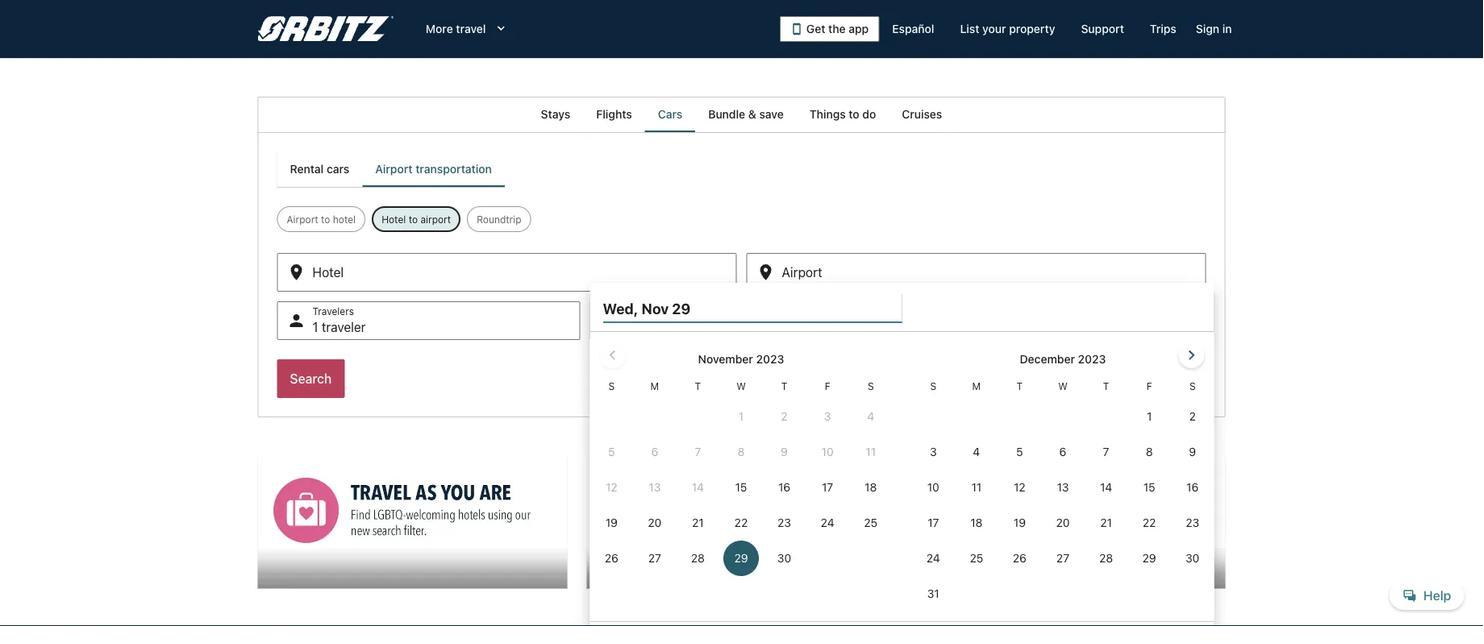 Task type: locate. For each thing, give the bounding box(es) containing it.
t down november
[[695, 381, 701, 392]]

1 m from the left
[[651, 381, 659, 392]]

2 w from the left
[[1059, 381, 1068, 392]]

hotel
[[333, 214, 356, 225]]

0 vertical spatial 29
[[672, 300, 691, 317]]

airport inside tab list
[[375, 163, 413, 176]]

the
[[829, 22, 846, 35]]

s
[[609, 381, 615, 392], [868, 381, 874, 392], [931, 381, 937, 392], [1190, 381, 1196, 392]]

1 f from the left
[[825, 381, 831, 392]]

stays link
[[528, 97, 584, 132]]

nov down the wed, nov 29
[[626, 320, 649, 335]]

airport left 'hotel' at left
[[287, 214, 318, 225]]

0 horizontal spatial airport
[[287, 214, 318, 225]]

1 horizontal spatial to
[[409, 214, 418, 225]]

1 horizontal spatial airport
[[375, 163, 413, 176]]

to for hotel
[[409, 214, 418, 225]]

2 m from the left
[[973, 381, 981, 392]]

orbitz logo image
[[258, 16, 394, 42]]

cruises
[[902, 108, 943, 121]]

4 s from the left
[[1190, 381, 1196, 392]]

1 vertical spatial 29
[[652, 320, 668, 335]]

0 horizontal spatial 29
[[652, 320, 668, 335]]

to
[[849, 108, 860, 121], [321, 214, 330, 225], [409, 214, 418, 225]]

f
[[825, 381, 831, 392], [1147, 381, 1153, 392]]

tab list containing stays
[[258, 97, 1226, 132]]

to left do
[[849, 108, 860, 121]]

2 2023 from the left
[[1078, 353, 1106, 366]]

29 down the wed, nov 29
[[652, 320, 668, 335]]

1 w from the left
[[737, 381, 746, 392]]

cars
[[327, 163, 350, 176]]

t
[[695, 381, 701, 392], [782, 381, 788, 392], [1017, 381, 1023, 392], [1103, 381, 1110, 392]]

t down november 2023
[[782, 381, 788, 392]]

sign
[[1196, 22, 1220, 35]]

to inside things to do link
[[849, 108, 860, 121]]

m for december 2023
[[973, 381, 981, 392]]

nov 29
[[626, 320, 668, 335]]

0 horizontal spatial w
[[737, 381, 746, 392]]

0 horizontal spatial m
[[651, 381, 659, 392]]

t down december
[[1017, 381, 1023, 392]]

0 vertical spatial airport
[[375, 163, 413, 176]]

tab list containing rental cars
[[277, 152, 505, 187]]

tab list
[[258, 97, 1226, 132], [277, 152, 505, 187]]

airport transportation
[[375, 163, 492, 176]]

2023 right december
[[1078, 353, 1106, 366]]

nov up the nov 29
[[642, 300, 669, 317]]

1 vertical spatial airport
[[287, 214, 318, 225]]

airport transportation link
[[362, 152, 505, 187]]

december
[[1020, 353, 1075, 366]]

1 horizontal spatial m
[[973, 381, 981, 392]]

to for things
[[849, 108, 860, 121]]

list your property
[[960, 22, 1056, 35]]

airport up hotel
[[375, 163, 413, 176]]

29 right the wed,
[[672, 300, 691, 317]]

tab list for hotel to airport
[[277, 152, 505, 187]]

1 horizontal spatial f
[[1147, 381, 1153, 392]]

0 horizontal spatial to
[[321, 214, 330, 225]]

get the app
[[807, 22, 869, 35]]

2 horizontal spatial to
[[849, 108, 860, 121]]

do
[[863, 108, 876, 121]]

0 vertical spatial tab list
[[258, 97, 1226, 132]]

support
[[1081, 22, 1125, 35]]

2 s from the left
[[868, 381, 874, 392]]

t down december 2023
[[1103, 381, 1110, 392]]

2 f from the left
[[1147, 381, 1153, 392]]

things to do link
[[797, 97, 889, 132]]

airport to hotel
[[287, 214, 356, 225]]

1 horizontal spatial 29
[[672, 300, 691, 317]]

1 traveler button
[[277, 302, 580, 340]]

bundle & save
[[709, 108, 784, 121]]

airport
[[375, 163, 413, 176], [287, 214, 318, 225]]

to left 'hotel' at left
[[321, 214, 330, 225]]

to right hotel
[[409, 214, 418, 225]]

0 horizontal spatial f
[[825, 381, 831, 392]]

w
[[737, 381, 746, 392], [1059, 381, 1068, 392]]

29 inside button
[[652, 320, 668, 335]]

m
[[651, 381, 659, 392], [973, 381, 981, 392]]

wed, nov 29 button
[[603, 294, 902, 324]]

3 s from the left
[[931, 381, 937, 392]]

more
[[426, 22, 453, 35]]

app
[[849, 22, 869, 35]]

1 horizontal spatial 2023
[[1078, 353, 1106, 366]]

1 vertical spatial nov
[[626, 320, 649, 335]]

2 t from the left
[[782, 381, 788, 392]]

29
[[672, 300, 691, 317], [652, 320, 668, 335]]

2023 for december 2023
[[1078, 353, 1106, 366]]

november 2023
[[698, 353, 784, 366]]

español
[[892, 22, 935, 35]]

trips link
[[1137, 15, 1190, 44]]

0 horizontal spatial 2023
[[756, 353, 784, 366]]

0 vertical spatial nov
[[642, 300, 669, 317]]

traveler
[[322, 320, 366, 335]]

1 horizontal spatial w
[[1059, 381, 1068, 392]]

wed,
[[603, 300, 638, 317]]

airport for airport transportation
[[375, 163, 413, 176]]

rental
[[290, 163, 324, 176]]

hotel
[[382, 214, 406, 225]]

nov
[[642, 300, 669, 317], [626, 320, 649, 335]]

2023
[[756, 353, 784, 366], [1078, 353, 1106, 366]]

1 vertical spatial tab list
[[277, 152, 505, 187]]

w down november 2023
[[737, 381, 746, 392]]

2023 right november
[[756, 353, 784, 366]]

1 2023 from the left
[[756, 353, 784, 366]]

bundle
[[709, 108, 746, 121]]

w down december 2023
[[1059, 381, 1068, 392]]

save
[[760, 108, 784, 121]]

nov 29 button
[[590, 302, 893, 340]]

search button
[[277, 360, 345, 399]]



Task type: describe. For each thing, give the bounding box(es) containing it.
stays
[[541, 108, 571, 121]]

cars
[[658, 108, 683, 121]]

roundtrip
[[477, 214, 522, 225]]

get
[[807, 22, 826, 35]]

support link
[[1069, 15, 1137, 44]]

december 2023
[[1020, 353, 1106, 366]]

3 t from the left
[[1017, 381, 1023, 392]]

español button
[[880, 15, 948, 44]]

more travel button
[[413, 15, 522, 44]]

your
[[983, 22, 1006, 35]]

2023 for november 2023
[[756, 353, 784, 366]]

1 s from the left
[[609, 381, 615, 392]]

sign in button
[[1190, 15, 1239, 44]]

get the app link
[[780, 16, 880, 42]]

&
[[749, 108, 757, 121]]

transportation
[[416, 163, 492, 176]]

to for airport
[[321, 214, 330, 225]]

opens in a new window image
[[586, 457, 601, 471]]

flights
[[596, 108, 632, 121]]

more travel
[[426, 22, 486, 35]]

w for november
[[737, 381, 746, 392]]

f for december 2023
[[1147, 381, 1153, 392]]

flights link
[[584, 97, 645, 132]]

travel
[[456, 22, 486, 35]]

tab list for airport to hotel
[[258, 97, 1226, 132]]

29 inside button
[[672, 300, 691, 317]]

f for november 2023
[[825, 381, 831, 392]]

sign in
[[1196, 22, 1232, 35]]

nov inside button
[[626, 320, 649, 335]]

hotel to airport
[[382, 214, 451, 225]]

cars link
[[645, 97, 696, 132]]

nov inside button
[[642, 300, 669, 317]]

m for november 2023
[[651, 381, 659, 392]]

1
[[313, 320, 318, 335]]

w for december
[[1059, 381, 1068, 392]]

airport
[[421, 214, 451, 225]]

list
[[960, 22, 980, 35]]

in
[[1223, 22, 1232, 35]]

things
[[810, 108, 846, 121]]

bundle & save link
[[696, 97, 797, 132]]

list your property link
[[948, 15, 1069, 44]]

property
[[1009, 22, 1056, 35]]

1 traveler
[[313, 320, 366, 335]]

november
[[698, 353, 753, 366]]

download the app button image
[[791, 23, 803, 35]]

4 t from the left
[[1103, 381, 1110, 392]]

search
[[290, 372, 332, 387]]

trips
[[1150, 22, 1177, 35]]

wed, nov 29
[[603, 300, 691, 317]]

airport for airport to hotel
[[287, 214, 318, 225]]

rental cars
[[290, 163, 350, 176]]

wed, nov 29 main content
[[0, 97, 1484, 627]]

1 t from the left
[[695, 381, 701, 392]]

previous month image
[[603, 346, 622, 365]]

cruises link
[[889, 97, 955, 132]]

things to do
[[810, 108, 876, 121]]

rental cars link
[[277, 152, 362, 187]]

next month image
[[1182, 346, 1202, 365]]



Task type: vqa. For each thing, say whether or not it's contained in the screenshot.
Trips link
yes



